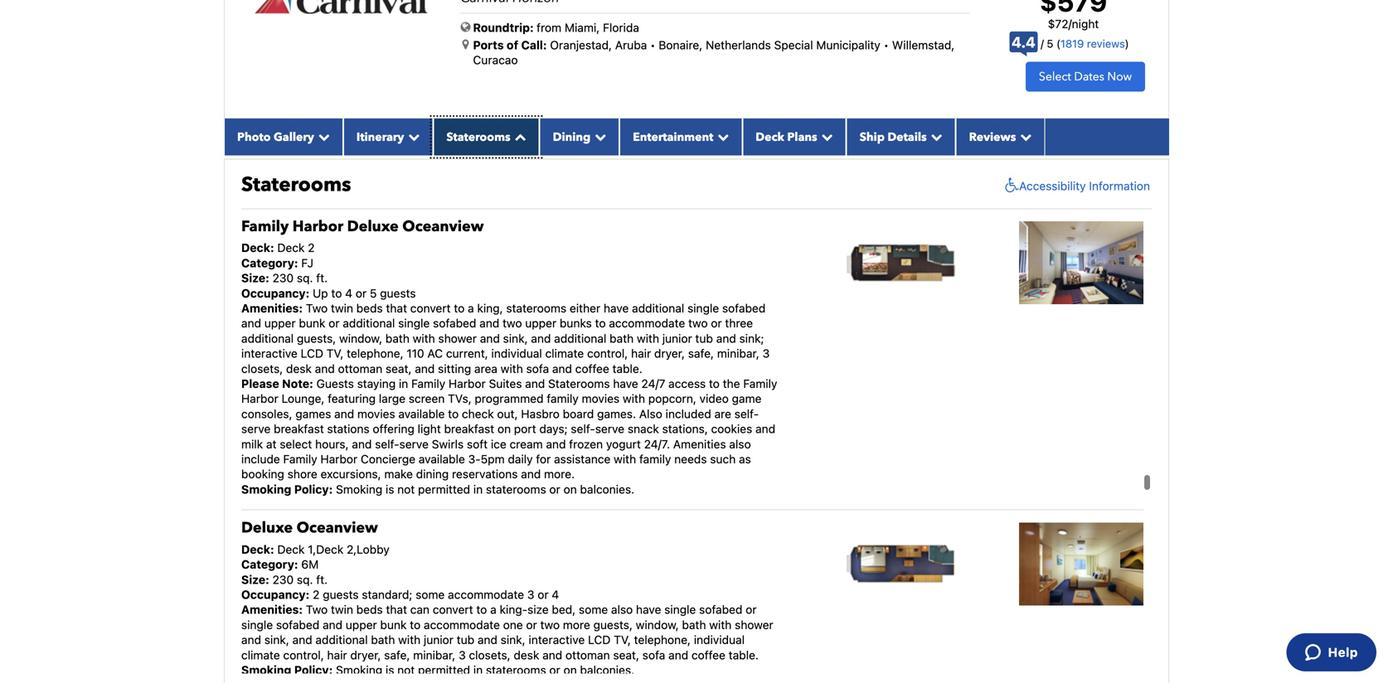 Task type: locate. For each thing, give the bounding box(es) containing it.
0 horizontal spatial shower
[[438, 332, 477, 345]]

or inside category: 6m size: 230 sq. ft. occupancy: 2 guests standard; some accommodate 3 or 4 amenities:
[[538, 588, 549, 602]]

not down can
[[398, 664, 415, 677]]

amenities: down fj
[[241, 302, 303, 315]]

not
[[398, 483, 415, 496], [398, 664, 415, 677]]

the
[[723, 377, 741, 391]]

0 vertical spatial hair
[[631, 347, 651, 361]]

2 horizontal spatial chevron down image
[[927, 131, 943, 143]]

1 horizontal spatial telephone,
[[634, 634, 691, 647]]

with
[[413, 332, 435, 345], [637, 332, 660, 345], [501, 362, 523, 376], [623, 392, 645, 406], [614, 453, 636, 466], [710, 618, 732, 632], [398, 634, 421, 647]]

to left king, at top
[[454, 302, 465, 315]]

2 permitted from the top
[[418, 664, 470, 677]]

control, inside two twin beds that can convert to a king-size bed, some also have single sofabed or single sofabed and upper bunk to accommodate one or two more guests, window, bath with shower and sink, and additional bath with junior tub and sink, interactive lcd tv, telephone, individual climate control, hair dryer, safe, minibar, 3 closets, desk and ottoman seat, sofa and coffee table. smoking policy: smoking is not permitted in staterooms or on balconies.
[[283, 649, 324, 662]]

1 horizontal spatial minibar,
[[718, 347, 760, 361]]

1 horizontal spatial guests,
[[594, 618, 633, 632]]

0 horizontal spatial dryer,
[[350, 649, 381, 662]]

telephone, inside "two twin beds that convert to a king, staterooms either have additional single sofabed and upper bunk or additional single sofabed and two upper bunks to accommodate two or three additional guests, window, bath with shower and sink, and additional bath with junior tub and sink; interactive lcd tv, telephone, 110 ac current, individual climate control, hair dryer, safe, minibar, 3 closets, desk and ottoman seat, and sitting area with sofa and coffee table. please note:"
[[347, 347, 404, 361]]

1 vertical spatial dryer,
[[350, 649, 381, 662]]

1 vertical spatial lcd
[[588, 634, 611, 647]]

1 vertical spatial 3
[[528, 588, 535, 602]]

to right up
[[331, 286, 342, 300]]

ft. up up
[[316, 271, 328, 285]]

ft. inside category: 6m size: 230 sq. ft. occupancy: 2 guests standard; some accommodate 3 or 4 amenities:
[[316, 573, 328, 587]]

twin down family harbor deluxe oceanview deck: deck 2
[[331, 302, 353, 315]]

at
[[266, 437, 277, 451]]

amenities: down "6m"
[[241, 603, 303, 617]]

0 vertical spatial beds
[[357, 302, 383, 315]]

sofa
[[526, 362, 549, 376], [643, 649, 666, 662]]

occupancy:
[[241, 286, 310, 300], [241, 588, 310, 602]]

0 vertical spatial have
[[604, 302, 629, 315]]

2 up fj
[[308, 241, 315, 255]]

1,deck
[[308, 543, 344, 557]]

chevron down image for reviews
[[1017, 131, 1032, 143]]

on down more.
[[564, 483, 577, 496]]

chevron down image for dining
[[591, 131, 607, 143]]

0 vertical spatial interactive
[[241, 347, 298, 361]]

staterooms inside guests staying in family harbor suites and staterooms have 24/7 access to the family harbor lounge, featuring large screen tvs, programmed family movies with popcorn, video game consoles, games and movies available to check out, hasbro board games. also included are self- serve breakfast stations offering light breakfast on port days; self-serve snack stations, cookies and milk at select hours, and self-serve swirls soft ice cream and frozen yogurt 24/7. amenities also include family harbor concierge available 3-5pm daily for assistance with family needs such as booking shore excursions, make dining reservations and more. smoking policy: smoking is not permitted in staterooms or on balconies.
[[486, 483, 547, 496]]

movies down 'large'
[[358, 407, 395, 421]]

policy: inside two twin beds that can convert to a king-size bed, some also have single sofabed or single sofabed and upper bunk to accommodate one or two more guests, window, bath with shower and sink, and additional bath with junior tub and sink, interactive lcd tv, telephone, individual climate control, hair dryer, safe, minibar, 3 closets, desk and ottoman seat, sofa and coffee table. smoking policy: smoking is not permitted in staterooms or on balconies.
[[294, 664, 333, 677]]

4 chevron down image from the left
[[1017, 131, 1032, 143]]

minibar, inside two twin beds that can convert to a king-size bed, some also have single sofabed or single sofabed and upper bunk to accommodate one or two more guests, window, bath with shower and sink, and additional bath with junior tub and sink, interactive lcd tv, telephone, individual climate control, hair dryer, safe, minibar, 3 closets, desk and ottoman seat, sofa and coffee table. smoking policy: smoking is not permitted in staterooms or on balconies.
[[413, 649, 456, 662]]

chevron down image left itinerary
[[314, 131, 330, 143]]

2 beds from the top
[[357, 603, 383, 617]]

0 horizontal spatial some
[[416, 588, 445, 602]]

1 horizontal spatial table.
[[729, 649, 759, 662]]

dryer, inside "two twin beds that convert to a king, staterooms either have additional single sofabed and upper bunk or additional single sofabed and two upper bunks to accommodate two or three additional guests, window, bath with shower and sink, and additional bath with junior tub and sink; interactive lcd tv, telephone, 110 ac current, individual climate control, hair dryer, safe, minibar, 3 closets, desk and ottoman seat, and sitting area with sofa and coffee table. please note:"
[[655, 347, 685, 361]]

beds for and
[[357, 603, 383, 617]]

1 vertical spatial beds
[[357, 603, 383, 617]]

also right the bed,
[[611, 603, 633, 617]]

deck: inside deluxe oceanview deck: deck 1,deck 2,lobby
[[241, 543, 274, 557]]

harbor up fj
[[293, 216, 344, 237]]

staterooms inside two twin beds that can convert to a king-size bed, some also have single sofabed or single sofabed and upper bunk to accommodate one or two more guests, window, bath with shower and sink, and additional bath with junior tub and sink, interactive lcd tv, telephone, individual climate control, hair dryer, safe, minibar, 3 closets, desk and ottoman seat, sofa and coffee table. smoking policy: smoking is not permitted in staterooms or on balconies.
[[486, 664, 547, 677]]

1 vertical spatial balconies.
[[580, 664, 635, 677]]

bed,
[[552, 603, 576, 617]]

chevron down image for entertainment
[[714, 131, 730, 143]]

2 size: from the top
[[241, 573, 269, 587]]

self- down the game
[[735, 407, 759, 421]]

1 horizontal spatial shower
[[735, 618, 774, 632]]

sq. for fj
[[297, 271, 313, 285]]

additional right either
[[632, 302, 685, 315]]

chevron down image inside reviews dropdown button
[[1017, 131, 1032, 143]]

2 not from the top
[[398, 664, 415, 677]]

1 vertical spatial oceanview
[[297, 518, 378, 539]]

on inside two twin beds that can convert to a king-size bed, some also have single sofabed or single sofabed and upper bunk to accommodate one or two more guests, window, bath with shower and sink, and additional bath with junior tub and sink, interactive lcd tv, telephone, individual climate control, hair dryer, safe, minibar, 3 closets, desk and ottoman seat, sofa and coffee table. smoking policy: smoking is not permitted in staterooms or on balconies.
[[564, 664, 577, 677]]

that down standard;
[[386, 603, 407, 617]]

1 vertical spatial desk
[[514, 649, 540, 662]]

two left three
[[689, 317, 708, 330]]

dates
[[1075, 69, 1105, 85]]

lcd inside two twin beds that can convert to a king-size bed, some also have single sofabed or single sofabed and upper bunk to accommodate one or two more guests, window, bath with shower and sink, and additional bath with junior tub and sink, interactive lcd tv, telephone, individual climate control, hair dryer, safe, minibar, 3 closets, desk and ottoman seat, sofa and coffee table. smoking policy: smoking is not permitted in staterooms or on balconies.
[[588, 634, 611, 647]]

accessibility information link
[[1002, 177, 1151, 194]]

1 vertical spatial also
[[611, 603, 633, 617]]

deck: up category: fj size: 230 sq. ft. occupancy: up to 4 or 5 guests amenities:
[[241, 241, 274, 255]]

is down standard;
[[386, 664, 394, 677]]

1 vertical spatial that
[[386, 603, 407, 617]]

a inside "two twin beds that convert to a king, staterooms either have additional single sofabed and upper bunk or additional single sofabed and two upper bunks to accommodate two or three additional guests, window, bath with shower and sink, and additional bath with junior tub and sink; interactive lcd tv, telephone, 110 ac current, individual climate control, hair dryer, safe, minibar, 3 closets, desk and ottoman seat, and sitting area with sofa and coffee table. please note:"
[[468, 302, 474, 315]]

upper left 'bunks'
[[525, 317, 557, 330]]

serve up the milk at the bottom of the page
[[241, 422, 271, 436]]

2 is from the top
[[386, 664, 394, 677]]

category: inside category: fj size: 230 sq. ft. occupancy: up to 4 or 5 guests amenities:
[[241, 256, 298, 270]]

1 vertical spatial sofa
[[643, 649, 666, 662]]

lcd up the note:
[[301, 347, 324, 361]]

booking
[[241, 468, 284, 481]]

convert inside "two twin beds that convert to a king, staterooms either have additional single sofabed and upper bunk or additional single sofabed and two upper bunks to accommodate two or three additional guests, window, bath with shower and sink, and additional bath with junior tub and sink; interactive lcd tv, telephone, 110 ac current, individual climate control, hair dryer, safe, minibar, 3 closets, desk and ottoman seat, and sitting area with sofa and coffee table. please note:"
[[410, 302, 451, 315]]

three
[[725, 317, 753, 330]]

0 vertical spatial seat,
[[386, 362, 412, 376]]

photo gallery button
[[224, 118, 343, 155]]

0 vertical spatial not
[[398, 483, 415, 496]]

4 right up
[[345, 286, 353, 300]]

some up can
[[416, 588, 445, 602]]

0 horizontal spatial guests,
[[297, 332, 336, 345]]

2 sq. from the top
[[297, 573, 313, 587]]

stations,
[[663, 422, 708, 436]]

dryer, down standard;
[[350, 649, 381, 662]]

staterooms down gallery
[[241, 171, 351, 199]]

chevron down image inside "entertainment" dropdown button
[[714, 131, 730, 143]]

climate
[[546, 347, 584, 361], [241, 649, 280, 662]]

5 inside 4.4 / 5 ( 1819 reviews )
[[1047, 37, 1054, 50]]

/ for 4.4
[[1041, 37, 1044, 50]]

2 down "6m"
[[313, 588, 320, 602]]

size: for category: 6m size: 230 sq. ft. occupancy: 2 guests standard; some accommodate 3 or 4 amenities:
[[241, 573, 269, 587]]

beds down standard;
[[357, 603, 383, 617]]

up
[[313, 286, 328, 300]]

cabin image for deck 1,deck 2,lobby deck on carnival horizon image
[[1020, 523, 1144, 606]]

1 balconies. from the top
[[580, 483, 635, 496]]

lcd down more
[[588, 634, 611, 647]]

staterooms down one
[[486, 664, 547, 677]]

0 horizontal spatial hair
[[327, 649, 347, 662]]

/ up 4.4 / 5 ( 1819 reviews )
[[1069, 17, 1072, 31]]

gallery
[[274, 129, 314, 145]]

cream
[[510, 437, 543, 451]]

in
[[399, 377, 408, 391], [474, 483, 483, 496], [474, 664, 483, 677]]

1 horizontal spatial guests
[[380, 286, 416, 300]]

staterooms up board
[[549, 377, 610, 391]]

days;
[[540, 422, 568, 436]]

3 chevron down image from the left
[[927, 131, 943, 143]]

1 category: from the top
[[241, 256, 298, 270]]

1 horizontal spatial self-
[[571, 422, 596, 436]]

reviews
[[970, 129, 1017, 145]]

ottoman up staying
[[338, 362, 383, 376]]

chevron down image inside the dining dropdown button
[[591, 131, 607, 143]]

chevron up image
[[511, 131, 527, 143]]

size: inside category: 6m size: 230 sq. ft. occupancy: 2 guests standard; some accommodate 3 or 4 amenities:
[[241, 573, 269, 587]]

1 vertical spatial guests,
[[594, 618, 633, 632]]

deck: left 1,deck
[[241, 543, 274, 557]]

2 deck: from the top
[[241, 543, 274, 557]]

ft. inside category: fj size: 230 sq. ft. occupancy: up to 4 or 5 guests amenities:
[[316, 271, 328, 285]]

2 vertical spatial have
[[636, 603, 662, 617]]

2 policy: from the top
[[294, 664, 333, 677]]

2 chevron down image from the left
[[591, 131, 607, 143]]

1 horizontal spatial seat,
[[613, 649, 640, 662]]

accessibility information
[[1020, 179, 1151, 193]]

lcd
[[301, 347, 324, 361], [588, 634, 611, 647]]

deck inside deluxe oceanview deck: deck 1,deck 2,lobby
[[277, 543, 305, 557]]

• right aruba
[[651, 38, 656, 52]]

ft. for up
[[316, 271, 328, 285]]

plans
[[788, 129, 818, 145]]

0 vertical spatial size:
[[241, 271, 269, 285]]

bunk inside "two twin beds that convert to a king, staterooms either have additional single sofabed and upper bunk or additional single sofabed and two upper bunks to accommodate two or three additional guests, window, bath with shower and sink, and additional bath with junior tub and sink; interactive lcd tv, telephone, 110 ac current, individual climate control, hair dryer, safe, minibar, 3 closets, desk and ottoman seat, and sitting area with sofa and coffee table. please note:"
[[299, 317, 326, 330]]

twin for sofabed
[[331, 603, 353, 617]]

convert
[[410, 302, 451, 315], [433, 603, 473, 617]]

staterooms
[[506, 302, 567, 315], [486, 483, 547, 496], [486, 664, 547, 677]]

1 is from the top
[[386, 483, 394, 496]]

1 horizontal spatial safe,
[[688, 347, 714, 361]]

chevron down image
[[314, 131, 330, 143], [714, 131, 730, 143], [818, 131, 834, 143], [1017, 131, 1032, 143]]

1 permitted from the top
[[418, 483, 470, 496]]

chevron down image inside deck plans dropdown button
[[818, 131, 834, 143]]

on down out,
[[498, 422, 511, 436]]

twin down 1,deck
[[331, 603, 353, 617]]

staterooms down curacao
[[447, 129, 511, 145]]

occupancy: down fj
[[241, 286, 310, 300]]

harbor down 'please'
[[241, 392, 279, 406]]

convert up ac
[[410, 302, 451, 315]]

individual
[[492, 347, 542, 361], [694, 634, 745, 647]]

accommodate down can
[[424, 618, 500, 632]]

board
[[563, 407, 594, 421]]

or inside category: fj size: 230 sq. ft. occupancy: up to 4 or 5 guests amenities:
[[356, 286, 367, 300]]

balconies. inside two twin beds that can convert to a king-size bed, some also have single sofabed or single sofabed and upper bunk to accommodate one or two more guests, window, bath with shower and sink, and additional bath with junior tub and sink, interactive lcd tv, telephone, individual climate control, hair dryer, safe, minibar, 3 closets, desk and ottoman seat, sofa and coffee table. smoking policy: smoking is not permitted in staterooms or on balconies.
[[580, 664, 635, 677]]

2 chevron down image from the left
[[714, 131, 730, 143]]

have inside guests staying in family harbor suites and staterooms have 24/7 access to the family harbor lounge, featuring large screen tvs, programmed family movies with popcorn, video game consoles, games and movies available to check out, hasbro board games. also included are self- serve breakfast stations offering light breakfast on port days; self-serve snack stations, cookies and milk at select hours, and self-serve swirls soft ice cream and frozen yogurt 24/7. amenities also include family harbor concierge available 3-5pm daily for assistance with family needs such as booking shore excursions, make dining reservations and more. smoking policy: smoking is not permitted in staterooms or on balconies.
[[613, 377, 639, 391]]

0 horizontal spatial family
[[547, 392, 579, 406]]

1 230 from the top
[[273, 271, 294, 285]]

2 horizontal spatial staterooms
[[549, 377, 610, 391]]

breakfast up select
[[274, 422, 324, 436]]

0 horizontal spatial table.
[[613, 362, 643, 376]]

2 amenities: from the top
[[241, 603, 303, 617]]

convert inside two twin beds that can convert to a king-size bed, some also have single sofabed or single sofabed and upper bunk to accommodate one or two more guests, window, bath with shower and sink, and additional bath with junior tub and sink, interactive lcd tv, telephone, individual climate control, hair dryer, safe, minibar, 3 closets, desk and ottoman seat, sofa and coffee table. smoking policy: smoking is not permitted in staterooms or on balconies.
[[433, 603, 473, 617]]

shower inside "two twin beds that convert to a king, staterooms either have additional single sofabed and upper bunk or additional single sofabed and two upper bunks to accommodate two or three additional guests, window, bath with shower and sink, and additional bath with junior tub and sink; interactive lcd tv, telephone, 110 ac current, individual climate control, hair dryer, safe, minibar, 3 closets, desk and ottoman seat, and sitting area with sofa and coffee table. please note:"
[[438, 332, 477, 345]]

0 vertical spatial balconies.
[[580, 483, 635, 496]]

0 vertical spatial shower
[[438, 332, 477, 345]]

2 that from the top
[[386, 603, 407, 617]]

category: inside category: 6m size: 230 sq. ft. occupancy: 2 guests standard; some accommodate 3 or 4 amenities:
[[241, 558, 298, 572]]

safe, down standard;
[[384, 649, 410, 662]]

sq. inside category: fj size: 230 sq. ft. occupancy: up to 4 or 5 guests amenities:
[[297, 271, 313, 285]]

junior down can
[[424, 634, 454, 647]]

ft. down "6m"
[[316, 573, 328, 587]]

serve down games. on the bottom left
[[596, 422, 625, 436]]

occupancy: inside category: fj size: 230 sq. ft. occupancy: up to 4 or 5 guests amenities:
[[241, 286, 310, 300]]

0 horizontal spatial staterooms
[[241, 171, 351, 199]]

category: for category: fj size: 230 sq. ft. occupancy: up to 4 or 5 guests amenities:
[[241, 256, 298, 270]]

twin inside two twin beds that can convert to a king-size bed, some also have single sofabed or single sofabed and upper bunk to accommodate one or two more guests, window, bath with shower and sink, and additional bath with junior tub and sink, interactive lcd tv, telephone, individual climate control, hair dryer, safe, minibar, 3 closets, desk and ottoman seat, sofa and coffee table. smoking policy: smoking is not permitted in staterooms or on balconies.
[[331, 603, 353, 617]]

minibar, inside "two twin beds that convert to a king, staterooms either have additional single sofabed and upper bunk or additional single sofabed and two upper bunks to accommodate two or three additional guests, window, bath with shower and sink, and additional bath with junior tub and sink; interactive lcd tv, telephone, 110 ac current, individual climate control, hair dryer, safe, minibar, 3 closets, desk and ottoman seat, and sitting area with sofa and coffee table. please note:"
[[718, 347, 760, 361]]

also up as at the right of page
[[730, 437, 751, 451]]

junior up access
[[663, 332, 693, 345]]

minibar, down sink;
[[718, 347, 760, 361]]

3 inside two twin beds that can convert to a king-size bed, some also have single sofabed or single sofabed and upper bunk to accommodate one or two more guests, window, bath with shower and sink, and additional bath with junior tub and sink, interactive lcd tv, telephone, individual climate control, hair dryer, safe, minibar, 3 closets, desk and ottoman seat, sofa and coffee table. smoking policy: smoking is not permitted in staterooms or on balconies.
[[459, 649, 466, 662]]

size:
[[241, 271, 269, 285], [241, 573, 269, 587]]

itinerary button
[[343, 118, 433, 155]]

oceanview
[[403, 216, 484, 237], [297, 518, 378, 539]]

balconies.
[[580, 483, 635, 496], [580, 664, 635, 677]]

two down king, at top
[[503, 317, 522, 330]]

staterooms inside guests staying in family harbor suites and staterooms have 24/7 access to the family harbor lounge, featuring large screen tvs, programmed family movies with popcorn, video game consoles, games and movies available to check out, hasbro board games. also included are self- serve breakfast stations offering light breakfast on port days; self-serve snack stations, cookies and milk at select hours, and self-serve swirls soft ice cream and frozen yogurt 24/7. amenities also include family harbor concierge available 3-5pm daily for assistance with family needs such as booking shore excursions, make dining reservations and more. smoking policy: smoking is not permitted in staterooms or on balconies.
[[549, 377, 610, 391]]

special
[[775, 38, 814, 52]]

0 horizontal spatial climate
[[241, 649, 280, 662]]

breakfast
[[274, 422, 324, 436], [444, 422, 495, 436]]

amenities
[[674, 437, 726, 451]]

ottoman down more
[[566, 649, 610, 662]]

balconies. down the assistance
[[580, 483, 635, 496]]

fj
[[301, 256, 314, 270]]

family up board
[[547, 392, 579, 406]]

oranjestad,
[[550, 38, 612, 52]]

sofabed
[[723, 302, 766, 315], [433, 317, 477, 330], [700, 603, 743, 617], [276, 618, 320, 632]]

miami,
[[565, 21, 600, 34]]

1 vertical spatial closets,
[[469, 649, 511, 662]]

0 horizontal spatial closets,
[[241, 362, 283, 376]]

serve down light
[[400, 437, 429, 451]]

beds for single
[[357, 302, 383, 315]]

yogurt
[[606, 437, 641, 451]]

carnival cruise line image
[[254, 0, 432, 16]]

230 inside category: 6m size: 230 sq. ft. occupancy: 2 guests standard; some accommodate 3 or 4 amenities:
[[273, 573, 294, 587]]

$72
[[1048, 17, 1069, 31]]

permitted down can
[[418, 664, 470, 677]]

safe, up access
[[688, 347, 714, 361]]

0 vertical spatial ottoman
[[338, 362, 383, 376]]

0 horizontal spatial a
[[468, 302, 474, 315]]

more.
[[544, 468, 575, 481]]

staterooms up 'bunks'
[[506, 302, 567, 315]]

desk down one
[[514, 649, 540, 662]]

table. inside two twin beds that can convert to a king-size bed, some also have single sofabed or single sofabed and upper bunk to accommodate one or two more guests, window, bath with shower and sink, and additional bath with junior tub and sink, interactive lcd tv, telephone, individual climate control, hair dryer, safe, minibar, 3 closets, desk and ottoman seat, sofa and coffee table. smoking policy: smoking is not permitted in staterooms or on balconies.
[[729, 649, 759, 662]]

interactive up 'please'
[[241, 347, 298, 361]]

1 sq. from the top
[[297, 271, 313, 285]]

1 horizontal spatial ottoman
[[566, 649, 610, 662]]

ports
[[473, 38, 504, 52]]

0 vertical spatial staterooms
[[447, 129, 511, 145]]

4
[[345, 286, 353, 300], [552, 588, 559, 602]]

0 horizontal spatial seat,
[[386, 362, 412, 376]]

chevron down image inside photo gallery dropdown button
[[314, 131, 330, 143]]

• left willemstad,
[[884, 38, 889, 52]]

1 horizontal spatial two
[[541, 618, 560, 632]]

1 horizontal spatial oceanview
[[403, 216, 484, 237]]

1 vertical spatial have
[[613, 377, 639, 391]]

some
[[416, 588, 445, 602], [579, 603, 608, 617]]

some up more
[[579, 603, 608, 617]]

0 vertical spatial category:
[[241, 256, 298, 270]]

5 left (
[[1047, 37, 1054, 50]]

closets, up 'please'
[[241, 362, 283, 376]]

additional down standard;
[[316, 634, 368, 647]]

deluxe down booking
[[241, 518, 293, 539]]

1 vertical spatial hair
[[327, 649, 347, 662]]

3 chevron down image from the left
[[818, 131, 834, 143]]

two down up
[[306, 302, 328, 315]]

deck: inside family harbor deluxe oceanview deck: deck 2
[[241, 241, 274, 255]]

1 vertical spatial not
[[398, 664, 415, 677]]

1819 reviews link
[[1061, 37, 1126, 50]]

1 size: from the top
[[241, 271, 269, 285]]

0 vertical spatial coffee
[[576, 362, 610, 376]]

family down 24/7.
[[640, 453, 672, 466]]

0 vertical spatial twin
[[331, 302, 353, 315]]

2 occupancy: from the top
[[241, 588, 310, 602]]

minibar,
[[718, 347, 760, 361], [413, 649, 456, 662]]

staterooms
[[447, 129, 511, 145], [241, 171, 351, 199], [549, 377, 610, 391]]

deluxe
[[347, 216, 399, 237], [241, 518, 293, 539]]

hair
[[631, 347, 651, 361], [327, 649, 347, 662]]

1 vertical spatial convert
[[433, 603, 473, 617]]

that for convert
[[386, 302, 407, 315]]

sq. inside category: 6m size: 230 sq. ft. occupancy: 2 guests standard; some accommodate 3 or 4 amenities:
[[297, 573, 313, 587]]

2 twin from the top
[[331, 603, 353, 617]]

dining button
[[540, 118, 620, 155]]

deck:
[[241, 241, 274, 255], [241, 543, 274, 557]]

desk
[[286, 362, 312, 376], [514, 649, 540, 662]]

0 vertical spatial bunk
[[299, 317, 326, 330]]

1 vertical spatial shower
[[735, 618, 774, 632]]

1 chevron down image from the left
[[314, 131, 330, 143]]

1 vertical spatial deluxe
[[241, 518, 293, 539]]

0 horizontal spatial deluxe
[[241, 518, 293, 539]]

1 horizontal spatial movies
[[582, 392, 620, 406]]

1 amenities: from the top
[[241, 302, 303, 315]]

chevron down image left the staterooms dropdown button
[[404, 131, 420, 143]]

1 vertical spatial tv,
[[614, 634, 631, 647]]

oceanview inside family harbor deluxe oceanview deck: deck 2
[[403, 216, 484, 237]]

movies
[[582, 392, 620, 406], [358, 407, 395, 421]]

chevron down image for photo gallery
[[314, 131, 330, 143]]

1 vertical spatial in
[[474, 483, 483, 496]]

that inside two twin beds that can convert to a king-size bed, some also have single sofabed or single sofabed and upper bunk to accommodate one or two more guests, window, bath with shower and sink, and additional bath with junior tub and sink, interactive lcd tv, telephone, individual climate control, hair dryer, safe, minibar, 3 closets, desk and ottoman seat, sofa and coffee table. smoking policy: smoking is not permitted in staterooms or on balconies.
[[386, 603, 407, 617]]

control,
[[587, 347, 628, 361], [283, 649, 324, 662]]

that inside "two twin beds that convert to a king, staterooms either have additional single sofabed and upper bunk or additional single sofabed and two upper bunks to accommodate two or three additional guests, window, bath with shower and sink, and additional bath with junior tub and sink; interactive lcd tv, telephone, 110 ac current, individual climate control, hair dryer, safe, minibar, 3 closets, desk and ottoman seat, and sitting area with sofa and coffee table. please note:"
[[386, 302, 407, 315]]

interactive down more
[[529, 634, 585, 647]]

closets, inside two twin beds that can convert to a king-size bed, some also have single sofabed or single sofabed and upper bunk to accommodate one or two more guests, window, bath with shower and sink, and additional bath with junior tub and sink, interactive lcd tv, telephone, individual climate control, hair dryer, safe, minibar, 3 closets, desk and ottoman seat, sofa and coffee table. smoking policy: smoking is not permitted in staterooms or on balconies.
[[469, 649, 511, 662]]

family
[[241, 216, 289, 237], [412, 377, 446, 391], [744, 377, 778, 391], [283, 453, 317, 466]]

family inside family harbor deluxe oceanview deck: deck 2
[[241, 216, 289, 237]]

bunk down standard;
[[380, 618, 407, 632]]

two twin beds that can convert to a king-size bed, some also have single sofabed or single sofabed and upper bunk to accommodate one or two more guests, window, bath with shower and sink, and additional bath with junior tub and sink, interactive lcd tv, telephone, individual climate control, hair dryer, safe, minibar, 3 closets, desk and ottoman seat, sofa and coffee table. smoking policy: smoking is not permitted in staterooms or on balconies.
[[241, 603, 774, 677]]

call:
[[522, 38, 547, 52]]

1 vertical spatial 5
[[370, 286, 377, 300]]

230 for fj
[[273, 271, 294, 285]]

guests, down up
[[297, 332, 336, 345]]

1 vertical spatial is
[[386, 664, 394, 677]]

1 beds from the top
[[357, 302, 383, 315]]

junior
[[663, 332, 693, 345], [424, 634, 454, 647]]

5 right up
[[370, 286, 377, 300]]

bonaire,
[[659, 38, 703, 52]]

serve
[[241, 422, 271, 436], [596, 422, 625, 436], [400, 437, 429, 451]]

current,
[[446, 347, 488, 361]]

1 policy: from the top
[[294, 483, 333, 496]]

0 vertical spatial desk
[[286, 362, 312, 376]]

chevron down image
[[404, 131, 420, 143], [591, 131, 607, 143], [927, 131, 943, 143]]

category: left fj
[[241, 256, 298, 270]]

0 vertical spatial self-
[[735, 407, 759, 421]]

1 that from the top
[[386, 302, 407, 315]]

staterooms down daily
[[486, 483, 547, 496]]

0 horizontal spatial tub
[[457, 634, 475, 647]]

that for can
[[386, 603, 407, 617]]

0 horizontal spatial junior
[[424, 634, 454, 647]]

have inside "two twin beds that convert to a king, staterooms either have additional single sofabed and upper bunk or additional single sofabed and two upper bunks to accommodate two or three additional guests, window, bath with shower and sink, and additional bath with junior tub and sink; interactive lcd tv, telephone, 110 ac current, individual climate control, hair dryer, safe, minibar, 3 closets, desk and ottoman seat, and sitting area with sofa and coffee table. please note:"
[[604, 302, 629, 315]]

0 horizontal spatial control,
[[283, 649, 324, 662]]

1 ft. from the top
[[316, 271, 328, 285]]

1 vertical spatial occupancy:
[[241, 588, 310, 602]]

0 vertical spatial telephone,
[[347, 347, 404, 361]]

2 balconies. from the top
[[580, 664, 635, 677]]

bunk down up
[[299, 317, 326, 330]]

3 inside "two twin beds that convert to a king, staterooms either have additional single sofabed and upper bunk or additional single sofabed and two upper bunks to accommodate two or three additional guests, window, bath with shower and sink, and additional bath with junior tub and sink; interactive lcd tv, telephone, 110 ac current, individual climate control, hair dryer, safe, minibar, 3 closets, desk and ottoman seat, and sitting area with sofa and coffee table. please note:"
[[763, 347, 770, 361]]

select          dates now link
[[1026, 62, 1146, 92]]

oceanview inside deluxe oceanview deck: deck 1,deck 2,lobby
[[297, 518, 378, 539]]

1 twin from the top
[[331, 302, 353, 315]]

ac
[[428, 347, 443, 361]]

single
[[688, 302, 719, 315], [398, 317, 430, 330], [665, 603, 696, 617], [241, 618, 273, 632]]

upper inside two twin beds that can convert to a king-size bed, some also have single sofabed or single sofabed and upper bunk to accommodate one or two more guests, window, bath with shower and sink, and additional bath with junior tub and sink, interactive lcd tv, telephone, individual climate control, hair dryer, safe, minibar, 3 closets, desk and ottoman seat, sofa and coffee table. smoking policy: smoking is not permitted in staterooms or on balconies.
[[346, 618, 377, 632]]

1 vertical spatial sq.
[[297, 573, 313, 587]]

two down "6m"
[[306, 603, 328, 617]]

1 vertical spatial interactive
[[529, 634, 585, 647]]

1 horizontal spatial breakfast
[[444, 422, 495, 436]]

0 horizontal spatial sofa
[[526, 362, 549, 376]]

permitted inside guests staying in family harbor suites and staterooms have 24/7 access to the family harbor lounge, featuring large screen tvs, programmed family movies with popcorn, video game consoles, games and movies available to check out, hasbro board games. also included are self- serve breakfast stations offering light breakfast on port days; self-serve snack stations, cookies and milk at select hours, and self-serve swirls soft ice cream and frozen yogurt 24/7. amenities also include family harbor concierge available 3-5pm daily for assistance with family needs such as booking shore excursions, make dining reservations and more. smoking policy: smoking is not permitted in staterooms or on balconies.
[[418, 483, 470, 496]]

1 horizontal spatial desk
[[514, 649, 540, 662]]

dryer, up 24/7
[[655, 347, 685, 361]]

1 chevron down image from the left
[[404, 131, 420, 143]]

chevron down image left entertainment
[[591, 131, 607, 143]]

upper down category: fj size: 230 sq. ft. occupancy: up to 4 or 5 guests amenities:
[[265, 317, 296, 330]]

2 ft. from the top
[[316, 573, 328, 587]]

not down the make
[[398, 483, 415, 496]]

guests up 110
[[380, 286, 416, 300]]

individual inside two twin beds that can convert to a king-size bed, some also have single sofabed or single sofabed and upper bunk to accommodate one or two more guests, window, bath with shower and sink, and additional bath with junior tub and sink, interactive lcd tv, telephone, individual climate control, hair dryer, safe, minibar, 3 closets, desk and ottoman seat, sofa and coffee table. smoking policy: smoking is not permitted in staterooms or on balconies.
[[694, 634, 745, 647]]

1 • from the left
[[651, 38, 656, 52]]

table.
[[613, 362, 643, 376], [729, 649, 759, 662]]

light
[[418, 422, 441, 436]]

policy: inside guests staying in family harbor suites and staterooms have 24/7 access to the family harbor lounge, featuring large screen tvs, programmed family movies with popcorn, video game consoles, games and movies available to check out, hasbro board games. also included are self- serve breakfast stations offering light breakfast on port days; self-serve snack stations, cookies and milk at select hours, and self-serve swirls soft ice cream and frozen yogurt 24/7. amenities also include family harbor concierge available 3-5pm daily for assistance with family needs such as booking shore excursions, make dining reservations and more. smoking policy: smoking is not permitted in staterooms or on balconies.
[[294, 483, 333, 496]]

1 vertical spatial safe,
[[384, 649, 410, 662]]

category: left "6m"
[[241, 558, 298, 572]]

curacao
[[473, 53, 518, 67]]

deluxe inside family harbor deluxe oceanview deck: deck 2
[[347, 216, 399, 237]]

1 vertical spatial a
[[490, 603, 497, 617]]

1 vertical spatial two
[[306, 603, 328, 617]]

deck inside family harbor deluxe oceanview deck: deck 2
[[277, 241, 305, 255]]

1 vertical spatial 4
[[552, 588, 559, 602]]

category: for category: 6m size: 230 sq. ft. occupancy: 2 guests standard; some accommodate 3 or 4 amenities:
[[241, 558, 298, 572]]

1 two from the top
[[306, 302, 328, 315]]

guests inside category: fj size: 230 sq. ft. occupancy: up to 4 or 5 guests amenities:
[[380, 286, 416, 300]]

size: inside category: fj size: 230 sq. ft. occupancy: up to 4 or 5 guests amenities:
[[241, 271, 269, 285]]

/ for $72
[[1069, 17, 1072, 31]]

beds down family harbor deluxe oceanview deck: deck 2
[[357, 302, 383, 315]]

0 vertical spatial junior
[[663, 332, 693, 345]]

0 horizontal spatial bunk
[[299, 317, 326, 330]]

a left king, at top
[[468, 302, 474, 315]]

two down size
[[541, 618, 560, 632]]

1 not from the top
[[398, 483, 415, 496]]

ice
[[491, 437, 507, 451]]

available down swirls
[[419, 453, 465, 466]]

swirls
[[432, 437, 464, 451]]

0 horizontal spatial ottoman
[[338, 362, 383, 376]]

2 230 from the top
[[273, 573, 294, 587]]

230 inside category: fj size: 230 sq. ft. occupancy: up to 4 or 5 guests amenities:
[[273, 271, 294, 285]]

2 two from the top
[[306, 603, 328, 617]]

twin inside "two twin beds that convert to a king, staterooms either have additional single sofabed and upper bunk or additional single sofabed and two upper bunks to accommodate two or three additional guests, window, bath with shower and sink, and additional bath with junior tub and sink; interactive lcd tv, telephone, 110 ac current, individual climate control, hair dryer, safe, minibar, 3 closets, desk and ottoman seat, and sitting area with sofa and coffee table. please note:"
[[331, 302, 353, 315]]

chevron down image up wheelchair "image"
[[1017, 131, 1032, 143]]

tv,
[[327, 347, 344, 361], [614, 634, 631, 647]]

accommodate
[[609, 317, 686, 330], [448, 588, 524, 602], [424, 618, 500, 632]]

to left king-
[[477, 603, 487, 617]]

1 deck: from the top
[[241, 241, 274, 255]]

dining
[[416, 468, 449, 481]]

interactive inside two twin beds that can convert to a king-size bed, some also have single sofabed or single sofabed and upper bunk to accommodate one or two more guests, window, bath with shower and sink, and additional bath with junior tub and sink, interactive lcd tv, telephone, individual climate control, hair dryer, safe, minibar, 3 closets, desk and ottoman seat, sofa and coffee table. smoking policy: smoking is not permitted in staterooms or on balconies.
[[529, 634, 585, 647]]

1 occupancy: from the top
[[241, 286, 310, 300]]

/ left (
[[1041, 37, 1044, 50]]

two for sofabed
[[306, 603, 328, 617]]

0 vertical spatial tub
[[696, 332, 713, 345]]

0 vertical spatial two
[[306, 302, 328, 315]]

2 category: from the top
[[241, 558, 298, 572]]

available down screen on the left
[[399, 407, 445, 421]]

self- up the frozen
[[571, 422, 596, 436]]

minibar, down can
[[413, 649, 456, 662]]

1 vertical spatial ottoman
[[566, 649, 610, 662]]

1 horizontal spatial individual
[[694, 634, 745, 647]]

is down the make
[[386, 483, 394, 496]]

2 • from the left
[[884, 38, 889, 52]]

1 horizontal spatial bunk
[[380, 618, 407, 632]]

staterooms inside "two twin beds that convert to a king, staterooms either have additional single sofabed and upper bunk or additional single sofabed and two upper bunks to accommodate two or three additional guests, window, bath with shower and sink, and additional bath with junior tub and sink; interactive lcd tv, telephone, 110 ac current, individual climate control, hair dryer, safe, minibar, 3 closets, desk and ottoman seat, and sitting area with sofa and coffee table. please note:"
[[506, 302, 567, 315]]

itinerary
[[357, 129, 404, 145]]

0 horizontal spatial •
[[651, 38, 656, 52]]

self-
[[735, 407, 759, 421], [571, 422, 596, 436], [375, 437, 400, 451]]

0 vertical spatial deck
[[756, 129, 785, 145]]



Task type: vqa. For each thing, say whether or not it's contained in the screenshot.
the 4 within Category: FJ Size: 230 sq. ft. Occupancy: Up to 4 or 5 guests Amenities:
yes



Task type: describe. For each thing, give the bounding box(es) containing it.
0 horizontal spatial serve
[[241, 422, 271, 436]]

tub inside "two twin beds that convert to a king, staterooms either have additional single sofabed and upper bunk or additional single sofabed and two upper bunks to accommodate two or three additional guests, window, bath with shower and sink, and additional bath with junior tub and sink; interactive lcd tv, telephone, 110 ac current, individual climate control, hair dryer, safe, minibar, 3 closets, desk and ottoman seat, and sitting area with sofa and coffee table. please note:"
[[696, 332, 713, 345]]

can
[[410, 603, 430, 617]]

safe, inside two twin beds that can convert to a king-size bed, some also have single sofabed or single sofabed and upper bunk to accommodate one or two more guests, window, bath with shower and sink, and additional bath with junior tub and sink, interactive lcd tv, telephone, individual climate control, hair dryer, safe, minibar, 3 closets, desk and ottoman seat, sofa and coffee table. smoking policy: smoking is not permitted in staterooms or on balconies.
[[384, 649, 410, 662]]

bunk inside two twin beds that can convert to a king-size bed, some also have single sofabed or single sofabed and upper bunk to accommodate one or two more guests, window, bath with shower and sink, and additional bath with junior tub and sink, interactive lcd tv, telephone, individual climate control, hair dryer, safe, minibar, 3 closets, desk and ottoman seat, sofa and coffee table. smoking policy: smoking is not permitted in staterooms or on balconies.
[[380, 618, 407, 632]]

sofa inside "two twin beds that convert to a king, staterooms either have additional single sofabed and upper bunk or additional single sofabed and two upper bunks to accommodate two or three additional guests, window, bath with shower and sink, and additional bath with junior tub and sink; interactive lcd tv, telephone, 110 ac current, individual climate control, hair dryer, safe, minibar, 3 closets, desk and ottoman seat, and sitting area with sofa and coffee table. please note:"
[[526, 362, 549, 376]]

in inside two twin beds that can convert to a king-size bed, some also have single sofabed or single sofabed and upper bunk to accommodate one or two more guests, window, bath with shower and sink, and additional bath with junior tub and sink, interactive lcd tv, telephone, individual climate control, hair dryer, safe, minibar, 3 closets, desk and ottoman seat, sofa and coffee table. smoking policy: smoking is not permitted in staterooms or on balconies.
[[474, 664, 483, 677]]

guests
[[317, 377, 354, 391]]

hair inside two twin beds that can convert to a king-size bed, some also have single sofabed or single sofabed and upper bunk to accommodate one or two more guests, window, bath with shower and sink, and additional bath with junior tub and sink, interactive lcd tv, telephone, individual climate control, hair dryer, safe, minibar, 3 closets, desk and ottoman seat, sofa and coffee table. smoking policy: smoking is not permitted in staterooms or on balconies.
[[327, 649, 347, 662]]

sq. for 6m
[[297, 573, 313, 587]]

230 for 6m
[[273, 573, 294, 587]]

hair inside "two twin beds that convert to a king, staterooms either have additional single sofabed and upper bunk or additional single sofabed and two upper bunks to accommodate two or three additional guests, window, bath with shower and sink, and additional bath with junior tub and sink; interactive lcd tv, telephone, 110 ac current, individual climate control, hair dryer, safe, minibar, 3 closets, desk and ottoman seat, and sitting area with sofa and coffee table. please note:"
[[631, 347, 651, 361]]

junior inside "two twin beds that convert to a king, staterooms either have additional single sofabed and upper bunk or additional single sofabed and two upper bunks to accommodate two or three additional guests, window, bath with shower and sink, and additional bath with junior tub and sink; interactive lcd tv, telephone, 110 ac current, individual climate control, hair dryer, safe, minibar, 3 closets, desk and ottoman seat, and sitting area with sofa and coffee table. please note:"
[[663, 332, 693, 345]]

please
[[241, 377, 279, 391]]

1819
[[1061, 37, 1085, 50]]

also inside two twin beds that can convert to a king-size bed, some also have single sofabed or single sofabed and upper bunk to accommodate one or two more guests, window, bath with shower and sink, and additional bath with junior tub and sink, interactive lcd tv, telephone, individual climate control, hair dryer, safe, minibar, 3 closets, desk and ottoman seat, sofa and coffee table. smoking policy: smoking is not permitted in staterooms or on balconies.
[[611, 603, 633, 617]]

0 vertical spatial in
[[399, 377, 408, 391]]

now
[[1108, 69, 1133, 85]]

guests, inside "two twin beds that convert to a king, staterooms either have additional single sofabed and upper bunk or additional single sofabed and two upper bunks to accommodate two or three additional guests, window, bath with shower and sink, and additional bath with junior tub and sink; interactive lcd tv, telephone, 110 ac current, individual climate control, hair dryer, safe, minibar, 3 closets, desk and ottoman seat, and sitting area with sofa and coffee table. please note:"
[[297, 332, 336, 345]]

two for additional
[[306, 302, 328, 315]]

size: for category: fj size: 230 sq. ft. occupancy: up to 4 or 5 guests amenities:
[[241, 271, 269, 285]]

for
[[536, 453, 551, 466]]

ottoman inside "two twin beds that convert to a king, staterooms either have additional single sofabed and upper bunk or additional single sofabed and two upper bunks to accommodate two or three additional guests, window, bath with shower and sink, and additional bath with junior tub and sink; interactive lcd tv, telephone, 110 ac current, individual climate control, hair dryer, safe, minibar, 3 closets, desk and ottoman seat, and sitting area with sofa and coffee table. please note:"
[[338, 362, 383, 376]]

select
[[1040, 69, 1072, 85]]

category: 6m size: 230 sq. ft. occupancy: 2 guests standard; some accommodate 3 or 4 amenities:
[[241, 558, 559, 617]]

coffee inside "two twin beds that convert to a king, staterooms either have additional single sofabed and upper bunk or additional single sofabed and two upper bunks to accommodate two or three additional guests, window, bath with shower and sink, and additional bath with junior tub and sink; interactive lcd tv, telephone, 110 ac current, individual climate control, hair dryer, safe, minibar, 3 closets, desk and ottoman seat, and sitting area with sofa and coffee table. please note:"
[[576, 362, 610, 376]]

night
[[1072, 17, 1100, 31]]

additional down 'bunks'
[[554, 332, 607, 345]]

1 horizontal spatial serve
[[400, 437, 429, 451]]

hasbro
[[521, 407, 560, 421]]

include
[[241, 453, 280, 466]]

desk inside two twin beds that can convert to a king-size bed, some also have single sofabed or single sofabed and upper bunk to accommodate one or two more guests, window, bath with shower and sink, and additional bath with junior tub and sink, interactive lcd tv, telephone, individual climate control, hair dryer, safe, minibar, 3 closets, desk and ottoman seat, sofa and coffee table. smoking policy: smoking is not permitted in staterooms or on balconies.
[[514, 649, 540, 662]]

to up video
[[709, 377, 720, 391]]

category: fj size: 230 sq. ft. occupancy: up to 4 or 5 guests amenities:
[[241, 256, 416, 315]]

seat, inside two twin beds that can convert to a king-size bed, some also have single sofabed or single sofabed and upper bunk to accommodate one or two more guests, window, bath with shower and sink, and additional bath with junior tub and sink, interactive lcd tv, telephone, individual climate control, hair dryer, safe, minibar, 3 closets, desk and ottoman seat, sofa and coffee table. smoking policy: smoking is not permitted in staterooms or on balconies.
[[613, 649, 640, 662]]

standard;
[[362, 588, 413, 602]]

either
[[570, 302, 601, 315]]

access
[[669, 377, 706, 391]]

1 vertical spatial available
[[419, 453, 465, 466]]

interactive inside "two twin beds that convert to a king, staterooms either have additional single sofabed and upper bunk or additional single sofabed and two upper bunks to accommodate two or three additional guests, window, bath with shower and sink, and additional bath with junior tub and sink; interactive lcd tv, telephone, 110 ac current, individual climate control, hair dryer, safe, minibar, 3 closets, desk and ottoman seat, and sitting area with sofa and coffee table. please note:"
[[241, 347, 298, 361]]

2 breakfast from the left
[[444, 422, 495, 436]]

area
[[475, 362, 498, 376]]

entertainment button
[[620, 118, 743, 155]]

ottoman inside two twin beds that can convert to a king-size bed, some also have single sofabed or single sofabed and upper bunk to accommodate one or two more guests, window, bath with shower and sink, and additional bath with junior tub and sink, interactive lcd tv, telephone, individual climate control, hair dryer, safe, minibar, 3 closets, desk and ottoman seat, sofa and coffee table. smoking policy: smoking is not permitted in staterooms or on balconies.
[[566, 649, 610, 662]]

0 vertical spatial family
[[547, 392, 579, 406]]

willemstad, curacao
[[473, 38, 955, 67]]

deck plans button
[[743, 118, 847, 155]]

needs
[[675, 453, 707, 466]]

port
[[514, 422, 537, 436]]

0 vertical spatial on
[[498, 422, 511, 436]]

select          dates now
[[1040, 69, 1133, 85]]

0 vertical spatial movies
[[582, 392, 620, 406]]

florida
[[603, 21, 640, 34]]

two twin beds that convert to a king, staterooms either have additional single sofabed and upper bunk or additional single sofabed and two upper bunks to accommodate two or three additional guests, window, bath with shower and sink, and additional bath with junior tub and sink; interactive lcd tv, telephone, 110 ac current, individual climate control, hair dryer, safe, minibar, 3 closets, desk and ottoman seat, and sitting area with sofa and coffee table. please note:
[[241, 302, 770, 391]]

snack
[[628, 422, 659, 436]]

shower inside two twin beds that can convert to a king-size bed, some also have single sofabed or single sofabed and upper bunk to accommodate one or two more guests, window, bath with shower and sink, and additional bath with junior tub and sink, interactive lcd tv, telephone, individual climate control, hair dryer, safe, minibar, 3 closets, desk and ottoman seat, sofa and coffee table. smoking policy: smoking is not permitted in staterooms or on balconies.
[[735, 618, 774, 632]]

photo gallery
[[237, 129, 314, 145]]

twin for additional
[[331, 302, 353, 315]]

lcd inside "two twin beds that convert to a king, staterooms either have additional single sofabed and upper bunk or additional single sofabed and two upper bunks to accommodate two or three additional guests, window, bath with shower and sink, and additional bath with junior tub and sink; interactive lcd tv, telephone, 110 ac current, individual climate control, hair dryer, safe, minibar, 3 closets, desk and ottoman seat, and sitting area with sofa and coffee table. please note:"
[[301, 347, 324, 361]]

soft
[[467, 437, 488, 451]]

amenities: inside category: fj size: 230 sq. ft. occupancy: up to 4 or 5 guests amenities:
[[241, 302, 303, 315]]

to down tvs,
[[448, 407, 459, 421]]

to inside category: fj size: 230 sq. ft. occupancy: up to 4 or 5 guests amenities:
[[331, 286, 342, 300]]

concierge
[[361, 453, 416, 466]]

0 horizontal spatial two
[[503, 317, 522, 330]]

two inside two twin beds that can convert to a king-size bed, some also have single sofabed or single sofabed and upper bunk to accommodate one or two more guests, window, bath with shower and sink, and additional bath with junior tub and sink, interactive lcd tv, telephone, individual climate control, hair dryer, safe, minibar, 3 closets, desk and ottoman seat, sofa and coffee table. smoking policy: smoking is not permitted in staterooms or on balconies.
[[541, 618, 560, 632]]

tub inside two twin beds that can convert to a king-size bed, some also have single sofabed or single sofabed and upper bunk to accommodate one or two more guests, window, bath with shower and sink, and additional bath with junior tub and sink, interactive lcd tv, telephone, individual climate control, hair dryer, safe, minibar, 3 closets, desk and ottoman seat, sofa and coffee table. smoking policy: smoking is not permitted in staterooms or on balconies.
[[457, 634, 475, 647]]

window, inside two twin beds that can convert to a king-size bed, some also have single sofabed or single sofabed and upper bunk to accommodate one or two more guests, window, bath with shower and sink, and additional bath with junior tub and sink, interactive lcd tv, telephone, individual climate control, hair dryer, safe, minibar, 3 closets, desk and ottoman seat, sofa and coffee table. smoking policy: smoking is not permitted in staterooms or on balconies.
[[636, 618, 679, 632]]

willemstad,
[[893, 38, 955, 52]]

reviews
[[1088, 37, 1126, 50]]

featuring
[[328, 392, 376, 406]]

chevron down image for deck plans
[[818, 131, 834, 143]]

additional down category: fj size: 230 sq. ft. occupancy: up to 4 or 5 guests amenities:
[[343, 317, 395, 330]]

1 vertical spatial movies
[[358, 407, 395, 421]]

deck plans
[[756, 129, 818, 145]]

size
[[528, 603, 549, 617]]

offering
[[373, 422, 415, 436]]

telephone, inside two twin beds that can convert to a king-size bed, some also have single sofabed or single sofabed and upper bunk to accommodate one or two more guests, window, bath with shower and sink, and additional bath with junior tub and sink, interactive lcd tv, telephone, individual climate control, hair dryer, safe, minibar, 3 closets, desk and ottoman seat, sofa and coffee table. smoking policy: smoking is not permitted in staterooms or on balconies.
[[634, 634, 691, 647]]

balconies. inside guests staying in family harbor suites and staterooms have 24/7 access to the family harbor lounge, featuring large screen tvs, programmed family movies with popcorn, video game consoles, games and movies available to check out, hasbro board games. also included are self- serve breakfast stations offering light breakfast on port days; self-serve snack stations, cookies and milk at select hours, and self-serve swirls soft ice cream and frozen yogurt 24/7. amenities also include family harbor concierge available 3-5pm daily for assistance with family needs such as booking shore excursions, make dining reservations and more. smoking policy: smoking is not permitted in staterooms or on balconies.
[[580, 483, 635, 496]]

accessibility
[[1020, 179, 1087, 193]]

also inside guests staying in family harbor suites and staterooms have 24/7 access to the family harbor lounge, featuring large screen tvs, programmed family movies with popcorn, video game consoles, games and movies available to check out, hasbro board games. also included are self- serve breakfast stations offering light breakfast on port days; self-serve snack stations, cookies and milk at select hours, and self-serve swirls soft ice cream and frozen yogurt 24/7. amenities also include family harbor concierge available 3-5pm daily for assistance with family needs such as booking shore excursions, make dining reservations and more. smoking policy: smoking is not permitted in staterooms or on balconies.
[[730, 437, 751, 451]]

staterooms button
[[433, 118, 540, 155]]

4 inside category: 6m size: 230 sq. ft. occupancy: 2 guests standard; some accommodate 3 or 4 amenities:
[[552, 588, 559, 602]]

map marker image
[[463, 39, 469, 50]]

some inside category: 6m size: 230 sq. ft. occupancy: 2 guests standard; some accommodate 3 or 4 amenities:
[[416, 588, 445, 602]]

accommodate inside two twin beds that can convert to a king-size bed, some also have single sofabed or single sofabed and upper bunk to accommodate one or two more guests, window, bath with shower and sink, and additional bath with junior tub and sink, interactive lcd tv, telephone, individual climate control, hair dryer, safe, minibar, 3 closets, desk and ottoman seat, sofa and coffee table. smoking policy: smoking is not permitted in staterooms or on balconies.
[[424, 618, 500, 632]]

climate inside two twin beds that can convert to a king-size bed, some also have single sofabed or single sofabed and upper bunk to accommodate one or two more guests, window, bath with shower and sink, and additional bath with junior tub and sink, interactive lcd tv, telephone, individual climate control, hair dryer, safe, minibar, 3 closets, desk and ottoman seat, sofa and coffee table. smoking policy: smoking is not permitted in staterooms or on balconies.
[[241, 649, 280, 662]]

2 inside family harbor deluxe oceanview deck: deck 2
[[308, 241, 315, 255]]

control, inside "two twin beds that convert to a king, staterooms either have additional single sofabed and upper bunk or additional single sofabed and two upper bunks to accommodate two or three additional guests, window, bath with shower and sink, and additional bath with junior tub and sink; interactive lcd tv, telephone, 110 ac current, individual climate control, hair dryer, safe, minibar, 3 closets, desk and ottoman seat, and sitting area with sofa and coffee table. please note:"
[[587, 347, 628, 361]]

junior inside two twin beds that can convert to a king-size bed, some also have single sofabed or single sofabed and upper bunk to accommodate one or two more guests, window, bath with shower and sink, and additional bath with junior tub and sink, interactive lcd tv, telephone, individual climate control, hair dryer, safe, minibar, 3 closets, desk and ottoman seat, sofa and coffee table. smoking policy: smoking is not permitted in staterooms or on balconies.
[[424, 634, 454, 647]]

reviews button
[[956, 118, 1046, 155]]

climate inside "two twin beds that convert to a king, staterooms either have additional single sofabed and upper bunk or additional single sofabed and two upper bunks to accommodate two or three additional guests, window, bath with shower and sink, and additional bath with junior tub and sink; interactive lcd tv, telephone, 110 ac current, individual climate control, hair dryer, safe, minibar, 3 closets, desk and ottoman seat, and sitting area with sofa and coffee table. please note:"
[[546, 347, 584, 361]]

bunks
[[560, 317, 592, 330]]

also
[[640, 407, 663, 421]]

desk inside "two twin beds that convert to a king, staterooms either have additional single sofabed and upper bunk or additional single sofabed and two upper bunks to accommodate two or three additional guests, window, bath with shower and sink, and additional bath with junior tub and sink; interactive lcd tv, telephone, 110 ac current, individual climate control, hair dryer, safe, minibar, 3 closets, desk and ottoman seat, and sitting area with sofa and coffee table. please note:"
[[286, 362, 312, 376]]

guests inside category: 6m size: 230 sq. ft. occupancy: 2 guests standard; some accommodate 3 or 4 amenities:
[[323, 588, 359, 602]]

harbor down the 'hours,'
[[321, 453, 358, 466]]

coffee inside two twin beds that can convert to a king-size bed, some also have single sofabed or single sofabed and upper bunk to accommodate one or two more guests, window, bath with shower and sink, and additional bath with junior tub and sink, interactive lcd tv, telephone, individual climate control, hair dryer, safe, minibar, 3 closets, desk and ottoman seat, sofa and coffee table. smoking policy: smoking is not permitted in staterooms or on balconies.
[[692, 649, 726, 662]]

0 vertical spatial available
[[399, 407, 445, 421]]

24/7
[[642, 377, 666, 391]]

accommodate inside category: 6m size: 230 sq. ft. occupancy: 2 guests standard; some accommodate 3 or 4 amenities:
[[448, 588, 524, 602]]

tv, inside "two twin beds that convert to a king, staterooms either have additional single sofabed and upper bunk or additional single sofabed and two upper bunks to accommodate two or three additional guests, window, bath with shower and sink, and additional bath with junior tub and sink; interactive lcd tv, telephone, 110 ac current, individual climate control, hair dryer, safe, minibar, 3 closets, desk and ottoman seat, and sitting area with sofa and coffee table. please note:"
[[327, 347, 344, 361]]

4.4
[[1012, 33, 1036, 51]]

harbor inside family harbor deluxe oceanview deck: deck 2
[[293, 216, 344, 237]]

make
[[384, 468, 413, 481]]

have inside two twin beds that can convert to a king-size bed, some also have single sofabed or single sofabed and upper bunk to accommodate one or two more guests, window, bath with shower and sink, and additional bath with junior tub and sink, interactive lcd tv, telephone, individual climate control, hair dryer, safe, minibar, 3 closets, desk and ottoman seat, sofa and coffee table. smoking policy: smoking is not permitted in staterooms or on balconies.
[[636, 603, 662, 617]]

permitted inside two twin beds that can convert to a king-size bed, some also have single sofabed or single sofabed and upper bunk to accommodate one or two more guests, window, bath with shower and sink, and additional bath with junior tub and sink, interactive lcd tv, telephone, individual climate control, hair dryer, safe, minibar, 3 closets, desk and ottoman seat, sofa and coffee table. smoking policy: smoking is not permitted in staterooms or on balconies.
[[418, 664, 470, 677]]

tv, inside two twin beds that can convert to a king-size bed, some also have single sofabed or single sofabed and upper bunk to accommodate one or two more guests, window, bath with shower and sink, and additional bath with junior tub and sink, interactive lcd tv, telephone, individual climate control, hair dryer, safe, minibar, 3 closets, desk and ottoman seat, sofa and coffee table. smoking policy: smoking is not permitted in staterooms or on balconies.
[[614, 634, 631, 647]]

3 inside category: 6m size: 230 sq. ft. occupancy: 2 guests standard; some accommodate 3 or 4 amenities:
[[528, 588, 535, 602]]

photo
[[237, 129, 271, 145]]

tvs,
[[448, 392, 472, 406]]

details
[[888, 129, 927, 145]]

2 horizontal spatial serve
[[596, 422, 625, 436]]

ports of call:
[[473, 38, 547, 52]]

amenities: inside category: 6m size: 230 sq. ft. occupancy: 2 guests standard; some accommodate 3 or 4 amenities:
[[241, 603, 303, 617]]

hours,
[[315, 437, 349, 451]]

lounge,
[[282, 392, 325, 406]]

2 horizontal spatial upper
[[525, 317, 557, 330]]

1 vertical spatial on
[[564, 483, 577, 496]]

2 inside category: 6m size: 230 sq. ft. occupancy: 2 guests standard; some accommodate 3 or 4 amenities:
[[313, 588, 320, 602]]

king,
[[477, 302, 503, 315]]

games
[[296, 407, 331, 421]]

3-
[[468, 453, 481, 466]]

sofa inside two twin beds that can convert to a king-size bed, some also have single sofabed or single sofabed and upper bunk to accommodate one or two more guests, window, bath with shower and sink, and additional bath with junior tub and sink, interactive lcd tv, telephone, individual climate control, hair dryer, safe, minibar, 3 closets, desk and ottoman seat, sofa and coffee table. smoking policy: smoking is not permitted in staterooms or on balconies.
[[643, 649, 666, 662]]

1 vertical spatial self-
[[571, 422, 596, 436]]

excursions,
[[321, 468, 381, 481]]

or inside guests staying in family harbor suites and staterooms have 24/7 access to the family harbor lounge, featuring large screen tvs, programmed family movies with popcorn, video game consoles, games and movies available to check out, hasbro board games. also included are self- serve breakfast stations offering light breakfast on port days; self-serve snack stations, cookies and milk at select hours, and self-serve swirls soft ice cream and frozen yogurt 24/7. amenities also include family harbor concierge available 3-5pm daily for assistance with family needs such as booking shore excursions, make dining reservations and more. smoking policy: smoking is not permitted in staterooms or on balconies.
[[550, 483, 561, 496]]

ft. for 2
[[316, 573, 328, 587]]

guests, inside two twin beds that can convert to a king-size bed, some also have single sofabed or single sofabed and upper bunk to accommodate one or two more guests, window, bath with shower and sink, and additional bath with junior tub and sink, interactive lcd tv, telephone, individual climate control, hair dryer, safe, minibar, 3 closets, desk and ottoman seat, sofa and coffee table. smoking policy: smoking is not permitted in staterooms or on balconies.
[[594, 618, 633, 632]]

chevron down image for ship details
[[927, 131, 943, 143]]

seat, inside "two twin beds that convert to a king, staterooms either have additional single sofabed and upper bunk or additional single sofabed and two upper bunks to accommodate two or three additional guests, window, bath with shower and sink, and additional bath with junior tub and sink; interactive lcd tv, telephone, 110 ac current, individual climate control, hair dryer, safe, minibar, 3 closets, desk and ottoman seat, and sitting area with sofa and coffee table. please note:"
[[386, 362, 412, 376]]

ship details
[[860, 129, 927, 145]]

out,
[[497, 407, 518, 421]]

wheelchair image
[[1002, 177, 1020, 194]]

are
[[715, 407, 732, 421]]

family harbor deluxe oceanview deck: deck 2
[[241, 216, 484, 255]]

harbor up tvs,
[[449, 377, 486, 391]]

chevron down image for itinerary
[[404, 131, 420, 143]]

note:
[[282, 377, 313, 391]]

to down can
[[410, 618, 421, 632]]

video
[[700, 392, 729, 406]]

window, inside "two twin beds that convert to a king, staterooms either have additional single sofabed and upper bunk or additional single sofabed and two upper bunks to accommodate two or three additional guests, window, bath with shower and sink, and additional bath with junior tub and sink; interactive lcd tv, telephone, 110 ac current, individual climate control, hair dryer, safe, minibar, 3 closets, desk and ottoman seat, and sitting area with sofa and coffee table. please note:"
[[339, 332, 383, 345]]

sink, inside "two twin beds that convert to a king, staterooms either have additional single sofabed and upper bunk or additional single sofabed and two upper bunks to accommodate two or three additional guests, window, bath with shower and sink, and additional bath with junior tub and sink; interactive lcd tv, telephone, 110 ac current, individual climate control, hair dryer, safe, minibar, 3 closets, desk and ottoman seat, and sitting area with sofa and coffee table. please note:"
[[503, 332, 528, 345]]

guests staying in family harbor suites and staterooms have 24/7 access to the family harbor lounge, featuring large screen tvs, programmed family movies with popcorn, video game consoles, games and movies available to check out, hasbro board games. also included are self- serve breakfast stations offering light breakfast on port days; self-serve snack stations, cookies and milk at select hours, and self-serve swirls soft ice cream and frozen yogurt 24/7. amenities also include family harbor concierge available 3-5pm daily for assistance with family needs such as booking shore excursions, make dining reservations and more. smoking policy: smoking is not permitted in staterooms or on balconies.
[[241, 377, 778, 496]]

sitting
[[438, 362, 471, 376]]

games.
[[597, 407, 636, 421]]

1 breakfast from the left
[[274, 422, 324, 436]]

accommodate inside "two twin beds that convert to a king, staterooms either have additional single sofabed and upper bunk or additional single sofabed and two upper bunks to accommodate two or three additional guests, window, bath with shower and sink, and additional bath with junior tub and sink; interactive lcd tv, telephone, 110 ac current, individual climate control, hair dryer, safe, minibar, 3 closets, desk and ottoman seat, and sitting area with sofa and coffee table. please note:"
[[609, 317, 686, 330]]

staterooms main content
[[216, 0, 1178, 684]]

2,lobby
[[347, 543, 390, 557]]

from
[[537, 21, 562, 34]]

dryer, inside two twin beds that can convert to a king-size bed, some also have single sofabed or single sofabed and upper bunk to accommodate one or two more guests, window, bath with shower and sink, and additional bath with junior tub and sink, interactive lcd tv, telephone, individual climate control, hair dryer, safe, minibar, 3 closets, desk and ottoman seat, sofa and coffee table. smoking policy: smoking is not permitted in staterooms or on balconies.
[[350, 649, 381, 662]]

0 horizontal spatial upper
[[265, 317, 296, 330]]

some inside two twin beds that can convert to a king-size bed, some also have single sofabed or single sofabed and upper bunk to accommodate one or two more guests, window, bath with shower and sink, and additional bath with junior tub and sink, interactive lcd tv, telephone, individual climate control, hair dryer, safe, minibar, 3 closets, desk and ottoman seat, sofa and coffee table. smoking policy: smoking is not permitted in staterooms or on balconies.
[[579, 603, 608, 617]]

popcorn,
[[649, 392, 697, 406]]

4.4 / 5 ( 1819 reviews )
[[1012, 33, 1130, 51]]

game
[[732, 392, 762, 406]]

additional up 'please'
[[241, 332, 294, 345]]

check
[[462, 407, 494, 421]]

0 horizontal spatial self-
[[375, 437, 400, 451]]

globe image
[[461, 21, 471, 33]]

110
[[407, 347, 425, 361]]

occupancy: for 6m
[[241, 588, 310, 602]]

roundtrip:
[[473, 21, 534, 34]]

to down either
[[595, 317, 606, 330]]

safe, inside "two twin beds that convert to a king, staterooms either have additional single sofabed and upper bunk or additional single sofabed and two upper bunks to accommodate two or three additional guests, window, bath with shower and sink, and additional bath with junior tub and sink; interactive lcd tv, telephone, 110 ac current, individual climate control, hair dryer, safe, minibar, 3 closets, desk and ottoman seat, and sitting area with sofa and coffee table. please note:"
[[688, 347, 714, 361]]

a inside two twin beds that can convert to a king-size bed, some also have single sofabed or single sofabed and upper bunk to accommodate one or two more guests, window, bath with shower and sink, and additional bath with junior tub and sink, interactive lcd tv, telephone, individual climate control, hair dryer, safe, minibar, 3 closets, desk and ottoman seat, sofa and coffee table. smoking policy: smoking is not permitted in staterooms or on balconies.
[[490, 603, 497, 617]]

select
[[280, 437, 312, 451]]

daily
[[508, 453, 533, 466]]

staterooms inside dropdown button
[[447, 129, 511, 145]]

additional inside two twin beds that can convert to a king-size bed, some also have single sofabed or single sofabed and upper bunk to accommodate one or two more guests, window, bath with shower and sink, and additional bath with junior tub and sink, interactive lcd tv, telephone, individual climate control, hair dryer, safe, minibar, 3 closets, desk and ottoman seat, sofa and coffee table. smoking policy: smoking is not permitted in staterooms or on balconies.
[[316, 634, 368, 647]]

not inside guests staying in family harbor suites and staterooms have 24/7 access to the family harbor lounge, featuring large screen tvs, programmed family movies with popcorn, video game consoles, games and movies available to check out, hasbro board games. also included are self- serve breakfast stations offering light breakfast on port days; self-serve snack stations, cookies and milk at select hours, and self-serve swirls soft ice cream and frozen yogurt 24/7. amenities also include family harbor concierge available 3-5pm daily for assistance with family needs such as booking shore excursions, make dining reservations and more. smoking policy: smoking is not permitted in staterooms or on balconies.
[[398, 483, 415, 496]]

2 horizontal spatial self-
[[735, 407, 759, 421]]

such
[[710, 453, 736, 466]]

is inside two twin beds that can convert to a king-size bed, some also have single sofabed or single sofabed and upper bunk to accommodate one or two more guests, window, bath with shower and sink, and additional bath with junior tub and sink, interactive lcd tv, telephone, individual climate control, hair dryer, safe, minibar, 3 closets, desk and ottoman seat, sofa and coffee table. smoking policy: smoking is not permitted in staterooms or on balconies.
[[386, 664, 394, 677]]

not inside two twin beds that can convert to a king-size bed, some also have single sofabed or single sofabed and upper bunk to accommodate one or two more guests, window, bath with shower and sink, and additional bath with junior tub and sink, interactive lcd tv, telephone, individual climate control, hair dryer, safe, minibar, 3 closets, desk and ottoman seat, sofa and coffee table. smoking policy: smoking is not permitted in staterooms or on balconies.
[[398, 664, 415, 677]]

one
[[503, 618, 523, 632]]

cabin image for deck 2 deck on carnival horizon image
[[1020, 221, 1144, 304]]

5pm
[[481, 453, 505, 466]]

information
[[1090, 179, 1151, 193]]

shore
[[288, 468, 318, 481]]

individual inside "two twin beds that convert to a king, staterooms either have additional single sofabed and upper bunk or additional single sofabed and two upper bunks to accommodate two or three additional guests, window, bath with shower and sink, and additional bath with junior tub and sink; interactive lcd tv, telephone, 110 ac current, individual climate control, hair dryer, safe, minibar, 3 closets, desk and ottoman seat, and sitting area with sofa and coffee table. please note:"
[[492, 347, 542, 361]]

)
[[1126, 37, 1130, 50]]

ship
[[860, 129, 885, 145]]

deck inside dropdown button
[[756, 129, 785, 145]]

1 vertical spatial family
[[640, 453, 672, 466]]

2 horizontal spatial two
[[689, 317, 708, 330]]

deluxe inside deluxe oceanview deck: deck 1,deck 2,lobby
[[241, 518, 293, 539]]

is inside guests staying in family harbor suites and staterooms have 24/7 access to the family harbor lounge, featuring large screen tvs, programmed family movies with popcorn, video game consoles, games and movies available to check out, hasbro board games. also included are self- serve breakfast stations offering light breakfast on port days; self-serve snack stations, cookies and milk at select hours, and self-serve swirls soft ice cream and frozen yogurt 24/7. amenities also include family harbor concierge available 3-5pm daily for assistance with family needs such as booking shore excursions, make dining reservations and more. smoking policy: smoking is not permitted in staterooms or on balconies.
[[386, 483, 394, 496]]

table. inside "two twin beds that convert to a king, staterooms either have additional single sofabed and upper bunk or additional single sofabed and two upper bunks to accommodate two or three additional guests, window, bath with shower and sink, and additional bath with junior tub and sink; interactive lcd tv, telephone, 110 ac current, individual climate control, hair dryer, safe, minibar, 3 closets, desk and ottoman seat, and sitting area with sofa and coffee table. please note:"
[[613, 362, 643, 376]]

occupancy: for fj
[[241, 286, 310, 300]]

aruba
[[615, 38, 647, 52]]



